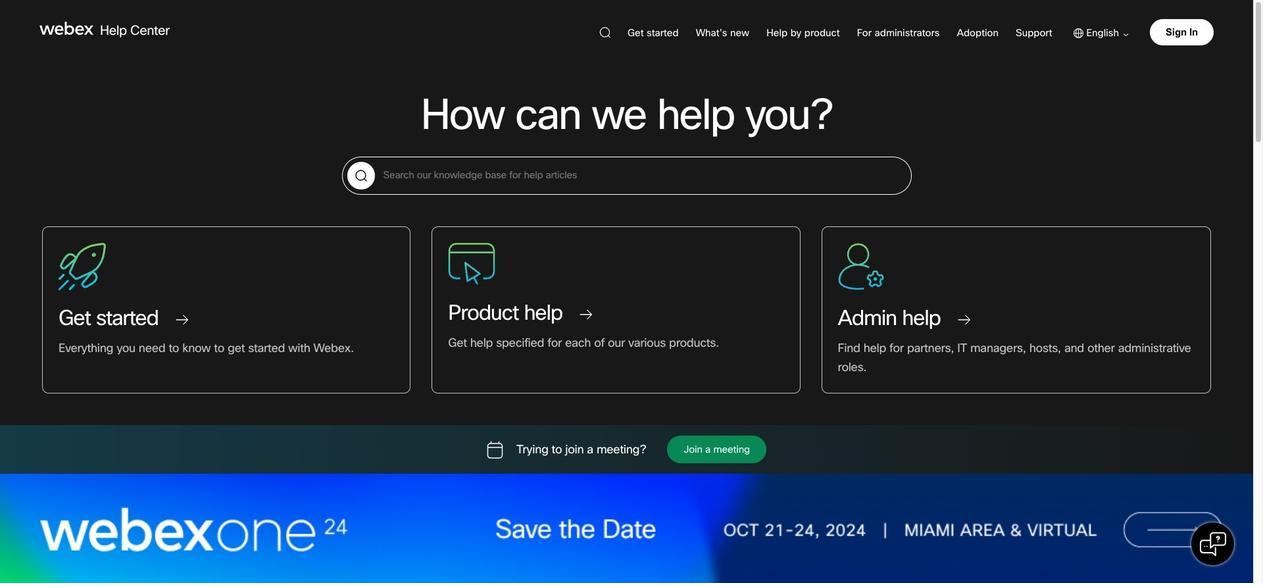 Task type: describe. For each thing, give the bounding box(es) containing it.
admin help image
[[838, 243, 884, 290]]

webex logo image
[[39, 22, 93, 35]]

product help image
[[448, 243, 496, 285]]

arrow image
[[1119, 34, 1129, 36]]

webexone2024 image
[[0, 474, 1254, 583]]

chat help image
[[1200, 531, 1227, 558]]

search-input field
[[343, 157, 911, 194]]



Task type: locate. For each thing, give the bounding box(es) containing it.
0 horizontal spatial search icon image
[[347, 162, 375, 190]]

1 vertical spatial search icon image
[[347, 162, 375, 190]]

get started image
[[59, 243, 106, 290]]

1 horizontal spatial search icon image
[[599, 27, 611, 38]]

search icon image
[[599, 27, 611, 38], [347, 162, 375, 190]]

0 vertical spatial search icon image
[[599, 27, 611, 38]]



Task type: vqa. For each thing, say whether or not it's contained in the screenshot.
board series, ,desk series, ,room series, ,control hub, ,webex app, ,webex meetings Element
no



